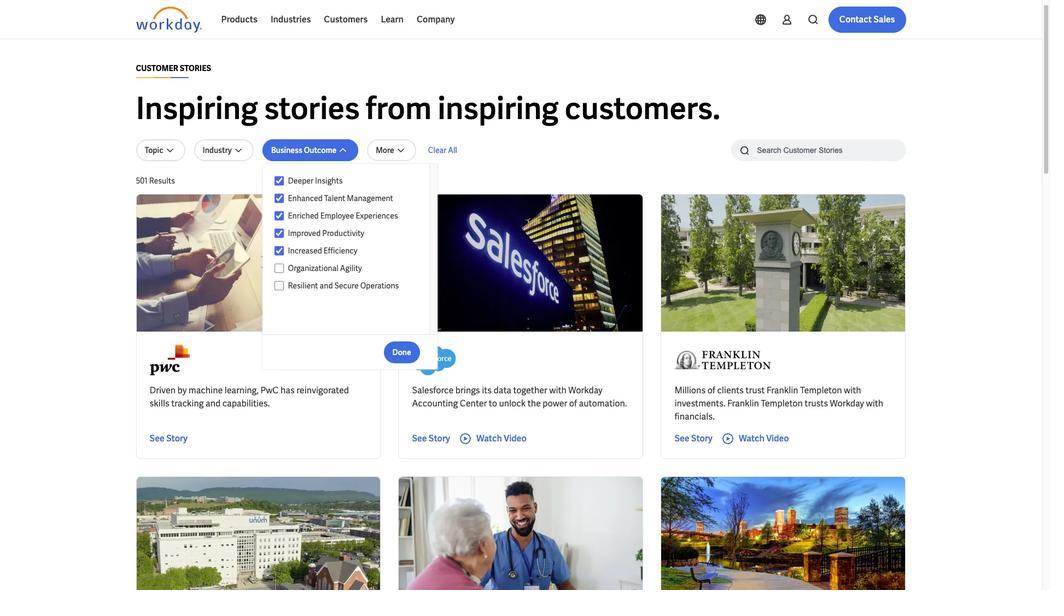 Task type: describe. For each thing, give the bounding box(es) containing it.
outcome
[[304, 145, 336, 155]]

watch for center
[[476, 433, 502, 445]]

has
[[281, 385, 295, 397]]

industry button
[[194, 139, 254, 161]]

center
[[460, 398, 487, 410]]

deeper
[[288, 176, 313, 186]]

driven by machine learning, pwc has reinvigorated skills tracking and capabilities.
[[150, 385, 349, 410]]

see for salesforce brings its data together with workday accounting center to unlock the power of automation.
[[412, 433, 427, 445]]

contact sales link
[[829, 7, 906, 33]]

2 horizontal spatial with
[[866, 398, 883, 410]]

skills
[[150, 398, 169, 410]]

organizational agility link
[[284, 262, 419, 275]]

clear all
[[428, 145, 457, 155]]

learning,
[[225, 385, 259, 397]]

power
[[543, 398, 567, 410]]

increased
[[288, 246, 322, 256]]

customers.
[[565, 89, 720, 129]]

productivity
[[322, 229, 364, 238]]

improved productivity
[[288, 229, 364, 238]]

done button
[[384, 342, 420, 363]]

stories
[[180, 63, 211, 73]]

video for templeton
[[766, 433, 789, 445]]

company
[[417, 14, 455, 25]]

1 horizontal spatial with
[[844, 385, 861, 397]]

inspiring
[[136, 89, 258, 129]]

customer
[[136, 63, 178, 73]]

millions of clients trust franklin templeton with investments. franklin templeton trusts workday with financials.
[[675, 385, 883, 423]]

resilient
[[288, 281, 318, 291]]

trust
[[746, 385, 765, 397]]

learn button
[[374, 7, 410, 33]]

1 story from the left
[[166, 433, 188, 445]]

enriched employee experiences
[[288, 211, 398, 221]]

resilient and secure operations link
[[284, 279, 419, 293]]

see story for millions of clients trust franklin templeton with investments. franklin templeton trusts workday with financials.
[[675, 433, 713, 445]]

1 vertical spatial franklin
[[728, 398, 759, 410]]

see story link for salesforce brings its data together with workday accounting center to unlock the power of automation.
[[412, 433, 450, 446]]

501
[[136, 176, 148, 186]]

clear
[[428, 145, 446, 155]]

video for to
[[504, 433, 527, 445]]

organizational
[[288, 264, 338, 273]]

1 see story from the left
[[150, 433, 188, 445]]

customers button
[[317, 7, 374, 33]]

clients
[[717, 385, 744, 397]]

customer stories
[[136, 63, 211, 73]]

1 see from the left
[[150, 433, 164, 445]]

contact
[[839, 14, 872, 25]]

millions
[[675, 385, 706, 397]]

from
[[366, 89, 432, 129]]

enriched employee experiences link
[[284, 209, 419, 223]]

more button
[[367, 139, 416, 161]]

industries button
[[264, 7, 317, 33]]

topic button
[[136, 139, 185, 161]]

deeper insights
[[288, 176, 343, 186]]

deeper insights link
[[284, 174, 419, 188]]

done
[[392, 348, 411, 357]]

watch video for to
[[476, 433, 527, 445]]

together
[[513, 385, 547, 397]]

resilient and secure operations
[[288, 281, 399, 291]]

enhanced
[[288, 194, 323, 203]]

enriched
[[288, 211, 319, 221]]

story for salesforce brings its data together with workday accounting center to unlock the power of automation.
[[429, 433, 450, 445]]

Search Customer Stories text field
[[751, 141, 885, 160]]

pwc
[[261, 385, 279, 397]]

driven
[[150, 385, 176, 397]]

company button
[[410, 7, 461, 33]]

0 vertical spatial franklin
[[767, 385, 798, 397]]

pricewaterhousecoopers global licensing services corporation (pwc) image
[[150, 345, 190, 376]]

business outcome
[[271, 145, 336, 155]]

of inside 'millions of clients trust franklin templeton with investments. franklin templeton trusts workday with financials.'
[[708, 385, 715, 397]]

of inside salesforce brings its data together with workday accounting center to unlock the power of automation.
[[569, 398, 577, 410]]

0 vertical spatial templeton
[[800, 385, 842, 397]]

experiences
[[356, 211, 398, 221]]

products button
[[215, 7, 264, 33]]

1 vertical spatial templeton
[[761, 398, 803, 410]]

talent
[[324, 194, 345, 203]]

enhanced talent management
[[288, 194, 393, 203]]

results
[[149, 176, 175, 186]]

story for millions of clients trust franklin templeton with investments. franklin templeton trusts workday with financials.
[[691, 433, 713, 445]]

products
[[221, 14, 258, 25]]

improved
[[288, 229, 321, 238]]



Task type: vqa. For each thing, say whether or not it's contained in the screenshot.
the Move forward faster with collaborative, continuous planning.
no



Task type: locate. For each thing, give the bounding box(es) containing it.
insights
[[315, 176, 343, 186]]

reinvigorated
[[297, 385, 349, 397]]

2 story from the left
[[429, 433, 450, 445]]

video down 'millions of clients trust franklin templeton with investments. franklin templeton trusts workday with financials.'
[[766, 433, 789, 445]]

0 horizontal spatial video
[[504, 433, 527, 445]]

see story link down financials.
[[675, 433, 713, 446]]

and inside 'link'
[[320, 281, 333, 291]]

operations
[[360, 281, 399, 291]]

2 horizontal spatial see
[[675, 433, 690, 445]]

0 horizontal spatial of
[[569, 398, 577, 410]]

see
[[150, 433, 164, 445], [412, 433, 427, 445], [675, 433, 690, 445]]

1 horizontal spatial of
[[708, 385, 715, 397]]

0 horizontal spatial story
[[166, 433, 188, 445]]

of right power
[[569, 398, 577, 410]]

1 horizontal spatial watch
[[739, 433, 765, 445]]

2 video from the left
[[766, 433, 789, 445]]

franklin
[[767, 385, 798, 397], [728, 398, 759, 410]]

go to the homepage image
[[136, 7, 202, 33]]

unlock
[[499, 398, 526, 410]]

watch video link down 'millions of clients trust franklin templeton with investments. franklin templeton trusts workday with financials.'
[[721, 433, 789, 446]]

1 watch from the left
[[476, 433, 502, 445]]

see story down accounting
[[412, 433, 450, 445]]

2 see story link from the left
[[412, 433, 450, 446]]

see story link down accounting
[[412, 433, 450, 446]]

1 horizontal spatial see story
[[412, 433, 450, 445]]

0 horizontal spatial see
[[150, 433, 164, 445]]

1 vertical spatial and
[[206, 398, 221, 410]]

industry
[[203, 145, 232, 155]]

0 horizontal spatial franklin
[[728, 398, 759, 410]]

to
[[489, 398, 497, 410]]

see down financials.
[[675, 433, 690, 445]]

workday inside 'millions of clients trust franklin templeton with investments. franklin templeton trusts workday with financials.'
[[830, 398, 864, 410]]

3 see story from the left
[[675, 433, 713, 445]]

salesforce brings its data together with workday accounting center to unlock the power of automation.
[[412, 385, 627, 410]]

investments.
[[675, 398, 726, 410]]

more
[[376, 145, 394, 155]]

501 results
[[136, 176, 175, 186]]

0 vertical spatial of
[[708, 385, 715, 397]]

contact sales
[[839, 14, 895, 25]]

story
[[166, 433, 188, 445], [429, 433, 450, 445], [691, 433, 713, 445]]

see story
[[150, 433, 188, 445], [412, 433, 450, 445], [675, 433, 713, 445]]

workday inside salesforce brings its data together with workday accounting center to unlock the power of automation.
[[568, 385, 603, 397]]

and
[[320, 281, 333, 291], [206, 398, 221, 410]]

workday
[[568, 385, 603, 397], [830, 398, 864, 410]]

templeton
[[800, 385, 842, 397], [761, 398, 803, 410]]

0 vertical spatial workday
[[568, 385, 603, 397]]

2 see story from the left
[[412, 433, 450, 445]]

1 horizontal spatial see story link
[[412, 433, 450, 446]]

3 see from the left
[[675, 433, 690, 445]]

trusts
[[805, 398, 828, 410]]

see down accounting
[[412, 433, 427, 445]]

watch video link for center
[[459, 433, 527, 446]]

1 watch video link from the left
[[459, 433, 527, 446]]

2 horizontal spatial story
[[691, 433, 713, 445]]

watch video link
[[459, 433, 527, 446], [721, 433, 789, 446]]

sales
[[874, 14, 895, 25]]

0 horizontal spatial with
[[549, 385, 567, 397]]

story down financials.
[[691, 433, 713, 445]]

the
[[528, 398, 541, 410]]

1 watch video from the left
[[476, 433, 527, 445]]

by
[[177, 385, 187, 397]]

2 watch from the left
[[739, 433, 765, 445]]

capabilities.
[[222, 398, 270, 410]]

organizational agility
[[288, 264, 362, 273]]

1 horizontal spatial see
[[412, 433, 427, 445]]

see story link down skills
[[150, 433, 188, 446]]

inspiring stories from inspiring customers.
[[136, 89, 720, 129]]

watch video down to on the bottom
[[476, 433, 527, 445]]

topic
[[145, 145, 163, 155]]

improved productivity link
[[284, 227, 419, 240]]

story down tracking
[[166, 433, 188, 445]]

watch video link down to on the bottom
[[459, 433, 527, 446]]

templeton down trust
[[761, 398, 803, 410]]

0 horizontal spatial watch video
[[476, 433, 527, 445]]

see story down skills
[[150, 433, 188, 445]]

1 vertical spatial workday
[[830, 398, 864, 410]]

1 horizontal spatial story
[[429, 433, 450, 445]]

and down organizational agility
[[320, 281, 333, 291]]

1 horizontal spatial and
[[320, 281, 333, 291]]

agility
[[340, 264, 362, 273]]

with
[[549, 385, 567, 397], [844, 385, 861, 397], [866, 398, 883, 410]]

learn
[[381, 14, 404, 25]]

workday up automation.
[[568, 385, 603, 397]]

with inside salesforce brings its data together with workday accounting center to unlock the power of automation.
[[549, 385, 567, 397]]

2 watch video from the left
[[739, 433, 789, 445]]

watch video for templeton
[[739, 433, 789, 445]]

watch video
[[476, 433, 527, 445], [739, 433, 789, 445]]

templeton up trusts on the bottom of the page
[[800, 385, 842, 397]]

business
[[271, 145, 302, 155]]

increased efficiency
[[288, 246, 357, 256]]

see story link for millions of clients trust franklin templeton with investments. franklin templeton trusts workday with financials.
[[675, 433, 713, 446]]

3 see story link from the left
[[675, 433, 713, 446]]

industries
[[271, 14, 311, 25]]

brings
[[455, 385, 480, 397]]

watch video down 'millions of clients trust franklin templeton with investments. franklin templeton trusts workday with financials.'
[[739, 433, 789, 445]]

watch video link for franklin
[[721, 433, 789, 446]]

see story for salesforce brings its data together with workday accounting center to unlock the power of automation.
[[412, 433, 450, 445]]

and inside driven by machine learning, pwc has reinvigorated skills tracking and capabilities.
[[206, 398, 221, 410]]

see for millions of clients trust franklin templeton with investments. franklin templeton trusts workday with financials.
[[675, 433, 690, 445]]

None checkbox
[[274, 176, 284, 186], [274, 211, 284, 221], [274, 229, 284, 238], [274, 246, 284, 256], [274, 281, 284, 291], [274, 176, 284, 186], [274, 211, 284, 221], [274, 229, 284, 238], [274, 246, 284, 256], [274, 281, 284, 291]]

data
[[494, 385, 511, 397]]

and down machine
[[206, 398, 221, 410]]

watch for franklin
[[739, 433, 765, 445]]

franklin templeton companies, llc image
[[675, 345, 771, 376]]

1 see story link from the left
[[150, 433, 188, 446]]

see down skills
[[150, 433, 164, 445]]

0 horizontal spatial and
[[206, 398, 221, 410]]

automation.
[[579, 398, 627, 410]]

accounting
[[412, 398, 458, 410]]

2 see from the left
[[412, 433, 427, 445]]

None checkbox
[[274, 194, 284, 203], [274, 264, 284, 273], [274, 194, 284, 203], [274, 264, 284, 273]]

1 horizontal spatial workday
[[830, 398, 864, 410]]

2 watch video link from the left
[[721, 433, 789, 446]]

clear all button
[[425, 139, 460, 161]]

of
[[708, 385, 715, 397], [569, 398, 577, 410]]

enhanced talent management link
[[284, 192, 419, 205]]

increased efficiency link
[[284, 244, 419, 258]]

of up investments.
[[708, 385, 715, 397]]

machine
[[189, 385, 223, 397]]

business outcome button
[[262, 139, 358, 161]]

2 horizontal spatial see story link
[[675, 433, 713, 446]]

all
[[448, 145, 457, 155]]

1 horizontal spatial franklin
[[767, 385, 798, 397]]

video down unlock
[[504, 433, 527, 445]]

1 video from the left
[[504, 433, 527, 445]]

franklin right trust
[[767, 385, 798, 397]]

1 horizontal spatial video
[[766, 433, 789, 445]]

workday right trusts on the bottom of the page
[[830, 398, 864, 410]]

tracking
[[171, 398, 204, 410]]

0 horizontal spatial watch
[[476, 433, 502, 445]]

1 horizontal spatial watch video
[[739, 433, 789, 445]]

financials.
[[675, 411, 715, 423]]

0 horizontal spatial see story link
[[150, 433, 188, 446]]

inspiring
[[438, 89, 559, 129]]

its
[[482, 385, 492, 397]]

0 horizontal spatial workday
[[568, 385, 603, 397]]

1 vertical spatial of
[[569, 398, 577, 410]]

management
[[347, 194, 393, 203]]

franklin down trust
[[728, 398, 759, 410]]

salesforce
[[412, 385, 454, 397]]

story down accounting
[[429, 433, 450, 445]]

see story down financials.
[[675, 433, 713, 445]]

employee
[[320, 211, 354, 221]]

1 horizontal spatial watch video link
[[721, 433, 789, 446]]

watch down to on the bottom
[[476, 433, 502, 445]]

efficiency
[[324, 246, 357, 256]]

stories
[[264, 89, 360, 129]]

0 vertical spatial and
[[320, 281, 333, 291]]

3 story from the left
[[691, 433, 713, 445]]

watch down 'millions of clients trust franklin templeton with investments. franklin templeton trusts workday with financials.'
[[739, 433, 765, 445]]

0 horizontal spatial watch video link
[[459, 433, 527, 446]]

salesforce.com image
[[412, 345, 456, 376]]

0 horizontal spatial see story
[[150, 433, 188, 445]]

2 horizontal spatial see story
[[675, 433, 713, 445]]

secure
[[334, 281, 359, 291]]

video
[[504, 433, 527, 445], [766, 433, 789, 445]]



